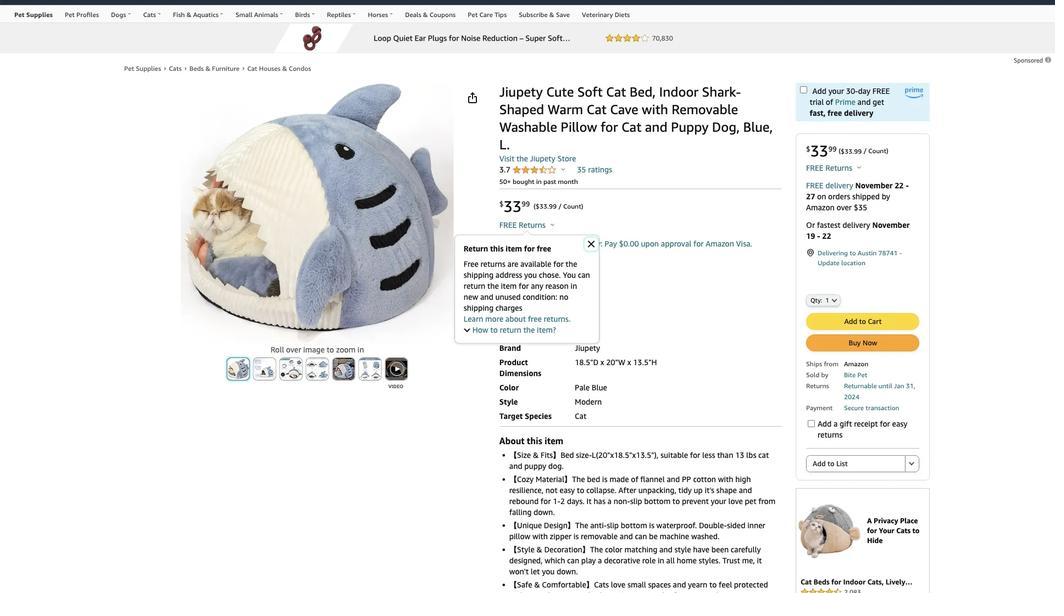 Task type: describe. For each thing, give the bounding box(es) containing it.
0 horizontal spatial with
[[533, 532, 548, 541]]

can left give
[[604, 592, 616, 594]]

cute
[[546, 84, 574, 100]]

deals & coupons link
[[399, 5, 462, 23]]

location
[[841, 259, 866, 267]]

from inside about this item 【size & fits】bed size-l(20"x18.5"x13.5"), suitable for less than 13 lbs cat and puppy dog. 【cozy material】the bed is made of flannel and pp cotton with high resilience, not easy to collapse. after unpacking, tidy up it's shape and rebound for 1-2 days. it has a non-slip bottom to prevent your love pet from falling down. 【unique design】the anti-slip bottom is waterproof. double-sided inner pillow with zipper is removable and can be machine washed. 【style & decoration】the color matching and style have been carefully designed, which can play a decorative role in all home styles. trust me, it won't let you down. 【safe & comfortable】cats love small spaces and yearn to feel protected and cozy. the cave cat bed can give it a touch of privacy and creates a nic
[[759, 497, 776, 506]]

save
[[556, 11, 570, 18]]

dimensions
[[499, 369, 542, 378]]

qty: 1
[[811, 297, 829, 304]]

waterproof.
[[657, 521, 697, 530]]

privacy
[[678, 592, 703, 594]]

to left cart
[[859, 317, 866, 326]]

in inside about this item 【size & fits】bed size-l(20"x18.5"x13.5"), suitable for less than 13 lbs cat and puppy dog. 【cozy material】the bed is made of flannel and pp cotton with high resilience, not easy to collapse. after unpacking, tidy up it's shape and rebound for 1-2 days. it has a non-slip bottom to prevent your love pet from falling down. 【unique design】the anti-slip bottom is waterproof. double-sided inner pillow with zipper is removable and can be machine washed. 【style & decoration】the color matching and style have been carefully designed, which can play a decorative role in all home styles. trust me, it won't let you down. 【safe & comfortable】cats love small spaces and yearn to feel protected and cozy. the cave cat bed can give it a touch of privacy and creates a nic
[[658, 556, 664, 566]]

you
[[563, 270, 576, 279]]

0 vertical spatial (
[[839, 147, 841, 155]]

1 vertical spatial delivery
[[826, 181, 853, 190]]

small
[[628, 581, 646, 590]]

by inside on orders shipped by amazon over $35
[[882, 192, 890, 201]]

condos
[[289, 64, 311, 72]]

popover image inside 3.7 button
[[561, 168, 565, 171]]

for left less
[[690, 451, 700, 460]]

35 ratings link
[[577, 165, 612, 174]]

1 vertical spatial with
[[718, 475, 734, 484]]

large button
[[546, 276, 578, 293]]

1 horizontal spatial /
[[864, 147, 867, 155]]

size: large
[[501, 261, 539, 270]]

item for about
[[545, 436, 564, 447]]

0 vertical spatial it
[[757, 556, 762, 566]]

day
[[858, 87, 871, 96]]

horses link
[[362, 5, 399, 23]]

Buy Now submit
[[807, 335, 919, 351]]

22 inside november 19 - 22
[[822, 231, 831, 240]]

get
[[873, 98, 884, 107]]

free delivery link
[[806, 181, 853, 190]]

color: pale blue
[[501, 301, 557, 310]]

and down high
[[739, 486, 752, 495]]

target species
[[499, 412, 552, 421]]

& left save
[[550, 11, 554, 18]]

delivering to austin 78741 - update location
[[818, 249, 902, 267]]

how
[[473, 325, 488, 334]]

0 horizontal spatial of
[[631, 475, 638, 484]]

cave
[[610, 101, 639, 117]]

return inside free returns are available for the shipping address you chose. you can return the item for any reason in new and unused condition: no shipping charges learn more about free returns.
[[464, 281, 485, 290]]

for inside jiupety cute soft cat bed, indoor shark- shaped warm cat cave with removable washable pillow for cat and puppy dog, blue, l. visit the jiupety store
[[601, 119, 618, 135]]

free inside free returns are available for the shipping address you chose. you can return the item for any reason in new and unused condition: no shipping charges learn more about free returns.
[[528, 314, 542, 323]]

【cozy
[[509, 475, 534, 484]]

pale blue image
[[526, 316, 546, 336]]

a right play
[[598, 556, 602, 566]]

the inside jiupety cute soft cat bed, indoor shark- shaped warm cat cave with removable washable pillow for cat and puppy dog, blue, l. visit the jiupety store
[[517, 154, 528, 163]]

home
[[677, 556, 697, 566]]

returns inside add a gift receipt for easy returns
[[818, 431, 843, 440]]

than
[[717, 451, 733, 460]]

size-
[[576, 451, 592, 460]]

approval
[[661, 239, 692, 248]]

add for add your 30-day free trial of
[[813, 87, 827, 96]]

pet supplies link for 'dogs' link
[[8, 5, 59, 23]]

you inside about this item 【size & fits】bed size-l(20"x18.5"x13.5"), suitable for less than 13 lbs cat and puppy dog. 【cozy material】the bed is made of flannel and pp cotton with high resilience, not easy to collapse. after unpacking, tidy up it's shape and rebound for 1-2 days. it has a non-slip bottom to prevent your love pet from falling down. 【unique design】the anti-slip bottom is waterproof. double-sided inner pillow with zipper is removable and can be machine washed. 【style & decoration】the color matching and style have been carefully designed, which can play a decorative role in all home styles. trust me, it won't let you down. 【safe & comfortable】cats love small spaces and yearn to feel protected and cozy. the cave cat bed can give it a touch of privacy and creates a nic
[[542, 567, 555, 577]]

1 horizontal spatial slip
[[630, 497, 642, 506]]

supplies for pet supplies
[[26, 11, 53, 18]]

dogs
[[111, 11, 126, 18]]

on orders shipped by amazon over $35
[[806, 192, 890, 212]]

for left 1-
[[541, 497, 551, 506]]

november for november 19 - 22
[[872, 220, 910, 229]]

2 vertical spatial delivery
[[843, 220, 870, 229]]

prevent
[[682, 497, 709, 506]]

machine
[[660, 532, 689, 541]]

flannel
[[641, 475, 665, 484]]

fast,
[[810, 109, 826, 118]]

november for november 22 - 27
[[855, 181, 893, 190]]

collapse.
[[586, 486, 617, 495]]

return this item for free
[[464, 244, 551, 253]]

a down protected
[[747, 592, 751, 594]]

1 x from the left
[[601, 358, 604, 367]]

【safe
[[509, 581, 532, 590]]

& right beds
[[206, 64, 210, 72]]

to left feel
[[710, 581, 717, 590]]

about
[[506, 314, 526, 323]]

dropdown image
[[909, 462, 915, 466]]

from inside the ships from amazon sold by
[[824, 360, 839, 368]]

to up days. at right
[[577, 486, 584, 495]]

50+
[[499, 178, 511, 185]]

made
[[610, 475, 629, 484]]

pet for pet supplies
[[14, 11, 24, 18]]

l.
[[499, 137, 510, 153]]

video
[[388, 383, 403, 389]]

zipper
[[550, 532, 572, 541]]

1 vertical spatial /
[[558, 202, 562, 210]]

add to list option group
[[806, 456, 920, 473]]

resilience,
[[509, 486, 544, 495]]

leave feedback on sponsored ad element
[[1014, 57, 1053, 64]]

sponsored link
[[1014, 55, 1053, 66]]

Add to List submit
[[807, 456, 905, 472]]

add a gift receipt for easy returns
[[818, 420, 908, 440]]

protected
[[734, 581, 768, 590]]

1 vertical spatial count)
[[563, 202, 583, 210]]

can left be
[[635, 532, 647, 541]]

how to return the item?
[[473, 325, 556, 334]]

roll
[[271, 346, 284, 355]]

【style
[[509, 545, 535, 555]]

- inside the delivering to austin 78741 - update location
[[900, 249, 902, 257]]

0 horizontal spatial over
[[286, 346, 301, 355]]

cat down modern
[[575, 412, 587, 421]]

0 horizontal spatial amazon
[[706, 239, 734, 248]]

color:
[[501, 301, 521, 310]]

no
[[560, 292, 568, 301]]

your inside add your 30-day free trial of
[[829, 87, 844, 96]]

free returns for free returns button to the right
[[806, 163, 855, 172]]

a inside add a gift receipt for easy returns
[[834, 420, 838, 429]]

subscribe & save link
[[513, 5, 576, 23]]

care
[[480, 11, 493, 18]]

1 horizontal spatial cats link
[[169, 64, 182, 72]]

3 › from the left
[[242, 64, 245, 71]]

1 vertical spatial bed
[[589, 592, 602, 594]]

of inside add your 30-day free trial of
[[826, 98, 833, 107]]

puppy
[[671, 119, 709, 135]]

to inside the delivering to austin 78741 - update location
[[850, 249, 856, 257]]

on
[[817, 192, 826, 201]]

in right zoom
[[358, 346, 364, 355]]

ships from amazon sold by
[[806, 360, 869, 379]]

for up available
[[524, 244, 535, 253]]

add for add a gift receipt for easy returns
[[818, 420, 832, 429]]

pet care tips
[[468, 11, 507, 18]]

for left any
[[519, 281, 529, 290]]

all
[[666, 556, 675, 566]]

can inside free returns are available for the shipping address you chose. you can return the item for any reason in new and unused condition: no shipping charges learn more about free returns.
[[578, 270, 590, 279]]

the inside dropdown button
[[523, 325, 535, 334]]

shaped
[[499, 101, 544, 117]]

& up puppy
[[533, 451, 539, 460]]

easy inside about this item 【size & fits】bed size-l(20"x18.5"x13.5"), suitable for less than 13 lbs cat and puppy dog. 【cozy material】the bed is made of flannel and pp cotton with high resilience, not easy to collapse. after unpacking, tidy up it's shape and rebound for 1-2 days. it has a non-slip bottom to prevent your love pet from falling down. 【unique design】the anti-slip bottom is waterproof. double-sided inner pillow with zipper is removable and can be machine washed. 【style & decoration】the color matching and style have been carefully designed, which can play a decorative role in all home styles. trust me, it won't let you down. 【safe & comfortable】cats love small spaces and yearn to feel protected and cozy. the cave cat bed can give it a touch of privacy and creates a nic
[[560, 486, 575, 495]]

your inside about this item 【size & fits】bed size-l(20"x18.5"x13.5"), suitable for less than 13 lbs cat and puppy dog. 【cozy material】the bed is made of flannel and pp cotton with high resilience, not easy to collapse. after unpacking, tidy up it's shape and rebound for 1-2 days. it has a non-slip bottom to prevent your love pet from falling down. 【unique design】the anti-slip bottom is waterproof. double-sided inner pillow with zipper is removable and can be machine washed. 【style & decoration】the color matching and style have been carefully designed, which can play a decorative role in all home styles. trust me, it won't let you down. 【safe & comfortable】cats love small spaces and yearn to feel protected and cozy. the cave cat bed can give it a touch of privacy and creates a nic
[[711, 497, 726, 506]]

indoor
[[659, 84, 699, 100]]

Add to Cart submit
[[807, 314, 919, 330]]

return
[[464, 244, 488, 253]]

cat down soft
[[587, 101, 607, 117]]

1 horizontal spatial free returns button
[[806, 162, 861, 173]]

a down small
[[641, 592, 645, 594]]

13.5"h
[[633, 358, 657, 367]]

- for 19
[[817, 231, 820, 240]]

free inside add your 30-day free trial of
[[873, 87, 890, 96]]

0 vertical spatial large
[[518, 261, 539, 270]]

visa.
[[736, 239, 752, 248]]

tidy
[[679, 486, 692, 495]]

0 horizontal spatial down.
[[534, 508, 555, 517]]

pet supplies link for the right cats link
[[124, 64, 161, 72]]

can down decoration】the
[[567, 556, 579, 566]]

2 shipping from the top
[[464, 303, 494, 312]]

close image
[[588, 241, 595, 248]]

let
[[531, 567, 540, 577]]

past
[[544, 178, 556, 185]]

and down 【size at bottom
[[509, 462, 522, 471]]

give
[[618, 592, 632, 594]]

address
[[496, 270, 522, 279]]

1 horizontal spatial 33
[[810, 142, 829, 160]]

cart
[[868, 317, 882, 326]]

dogs link
[[105, 5, 137, 23]]

1 vertical spatial jiupety
[[530, 154, 556, 163]]

with inside jiupety cute soft cat bed, indoor shark- shaped warm cat cave with removable washable pillow for cat and puppy dog, blue, l. visit the jiupety store
[[642, 101, 668, 117]]

tips
[[495, 11, 507, 18]]

returns inside the bite pet returns
[[806, 382, 829, 390]]

large inside button
[[552, 280, 573, 289]]

and inside 'and get fast, free delivery'
[[858, 98, 871, 107]]

0 vertical spatial cat
[[759, 451, 769, 460]]

jiupety cute soft cat bed, indoor shark-shaped warm cat cave with removable washable pillow for cat and puppy dog, blue, l. image
[[181, 83, 454, 345]]

cozy.
[[524, 592, 541, 594]]

1 vertical spatial (
[[534, 202, 536, 210]]

27
[[806, 192, 815, 201]]

spaces
[[648, 581, 671, 590]]

0 vertical spatial pale
[[523, 301, 539, 310]]

beds
[[190, 64, 204, 72]]

0 horizontal spatial free returns button
[[499, 220, 554, 231]]

decorative
[[604, 556, 640, 566]]

medium button
[[500, 276, 540, 293]]

in left past
[[536, 178, 542, 185]]

22 inside november 22 - 27
[[895, 181, 904, 190]]

cat down cave
[[622, 119, 642, 135]]

this for return
[[490, 244, 504, 253]]

return inside dropdown button
[[500, 325, 521, 334]]

cat up cave
[[606, 84, 626, 100]]

free returns for leftmost free returns button
[[499, 221, 548, 230]]

orders
[[828, 192, 850, 201]]

and up privacy
[[673, 581, 686, 590]]

2
[[560, 497, 565, 506]]

0 horizontal spatial is
[[574, 532, 579, 541]]

1 vertical spatial bottom
[[621, 521, 647, 530]]

1 vertical spatial cat
[[576, 592, 587, 594]]

1 vertical spatial 99
[[522, 200, 530, 208]]

update
[[818, 259, 840, 267]]

1 horizontal spatial $33.99
[[841, 147, 862, 155]]

prime
[[835, 98, 856, 107]]

pet for pet care tips
[[468, 11, 478, 18]]

jiupety for jiupety cute soft cat bed, indoor shark- shaped warm cat cave with removable washable pillow for cat and puppy dog, blue, l. visit the jiupety store
[[499, 84, 543, 100]]

0 horizontal spatial $33.99
[[536, 202, 557, 210]]

& right deals
[[423, 11, 428, 18]]

navigation navigation
[[0, 0, 1055, 23]]

the up you at the top of the page
[[566, 259, 577, 268]]

1 vertical spatial pale
[[575, 383, 590, 392]]

dog.
[[548, 462, 564, 471]]

supplies for pet supplies › cats › beds & furniture › cat houses & condos
[[136, 64, 161, 72]]

free
[[464, 259, 479, 268]]

0 horizontal spatial 33
[[504, 197, 522, 215]]

- for 22
[[906, 181, 909, 190]]

2 › from the left
[[185, 64, 187, 71]]

1 horizontal spatial of
[[669, 592, 676, 594]]

now
[[863, 339, 878, 347]]

and down yearn
[[705, 592, 719, 594]]

1 horizontal spatial count)
[[869, 147, 889, 155]]

0 vertical spatial $ 33 99 ( $33.99 / count)
[[806, 142, 889, 160]]



Task type: vqa. For each thing, say whether or not it's contained in the screenshot.
Sign in securely
no



Task type: locate. For each thing, give the bounding box(es) containing it.
returns for popover icon inside the free returns button
[[519, 221, 546, 230]]

& right fish
[[187, 11, 191, 18]]

visit
[[499, 154, 515, 163]]

down. down 1-
[[534, 508, 555, 517]]

free returns button up the get
[[499, 220, 554, 231]]

$33.99 up popover image
[[841, 147, 862, 155]]

cat left 'houses'
[[247, 64, 257, 72]]

1 horizontal spatial cat
[[759, 451, 769, 460]]

1 vertical spatial slip
[[607, 521, 619, 530]]

free up available
[[537, 244, 551, 253]]

get
[[529, 239, 541, 248]]

0 vertical spatial 99
[[829, 144, 837, 153]]

free up free delivery link
[[806, 163, 824, 172]]

cats link left fish
[[137, 5, 167, 23]]

pet care tips link
[[462, 5, 513, 23]]

1 vertical spatial -
[[817, 231, 820, 240]]

trial
[[810, 98, 824, 107]]

diets
[[615, 11, 630, 18]]

1 option group from the top
[[496, 274, 782, 296]]

2 vertical spatial with
[[533, 532, 548, 541]]

of
[[826, 98, 833, 107], [631, 475, 638, 484], [669, 592, 676, 594]]

18.5"d x 20"w x 13.5"h
[[575, 358, 657, 367]]

supplies inside pet supplies › cats › beds & furniture › cat houses & condos
[[136, 64, 161, 72]]

in inside free returns are available for the shipping address you chose. you can return the item for any reason in new and unused condition: no shipping charges learn more about free returns.
[[571, 281, 577, 290]]

add right the 'add a gift receipt for easy returns' checkbox
[[818, 420, 832, 429]]

1 › from the left
[[164, 64, 166, 71]]

0 vertical spatial over
[[837, 203, 852, 212]]

returns for popover image
[[826, 163, 852, 172]]

1 horizontal spatial is
[[602, 475, 608, 484]]

rebound
[[509, 497, 539, 506]]

product dimensions
[[499, 358, 542, 378]]

medium
[[506, 280, 534, 289]]

1 vertical spatial is
[[649, 521, 655, 530]]

for down cave
[[601, 119, 618, 135]]

returns down gift
[[818, 431, 843, 440]]

item inside about this item 【size & fits】bed size-l(20"x18.5"x13.5"), suitable for less than 13 lbs cat and puppy dog. 【cozy material】the bed is made of flannel and pp cotton with high resilience, not easy to collapse. after unpacking, tidy up it's shape and rebound for 1-2 days. it has a non-slip bottom to prevent your love pet from falling down. 【unique design】the anti-slip bottom is waterproof. double-sided inner pillow with zipper is removable and can be machine washed. 【style & decoration】the color matching and style have been carefully designed, which can play a decorative role in all home styles. trust me, it won't let you down. 【safe & comfortable】cats love small spaces and yearn to feel protected and cozy. the cave cat bed can give it a touch of privacy and creates a nic
[[545, 436, 564, 447]]

option group
[[496, 274, 782, 296], [496, 313, 782, 339]]

0 vertical spatial 33
[[810, 142, 829, 160]]

1 vertical spatial easy
[[560, 486, 575, 495]]

0 vertical spatial returns
[[481, 259, 506, 268]]

the down learn more about free returns. link
[[523, 325, 535, 334]]

to up location
[[850, 249, 856, 257]]

1 vertical spatial $33.99
[[536, 202, 557, 210]]

count) up november 22 - 27
[[869, 147, 889, 155]]

$ 33 99 ( $33.99 / count)
[[806, 142, 889, 160], [499, 197, 583, 215]]

bed up the collapse.
[[587, 475, 600, 484]]

off
[[558, 239, 568, 248]]

option group up 13.5"h in the bottom of the page
[[496, 313, 782, 339]]

0 vertical spatial /
[[864, 147, 867, 155]]

$ 33 99 ( $33.99 / count) up popover image
[[806, 142, 889, 160]]

pet supplies › cats › beds & furniture › cat houses & condos
[[124, 64, 311, 72]]

0 horizontal spatial cats
[[143, 11, 156, 18]]

supplies inside navigation navigation
[[26, 11, 53, 18]]

shipping up learn
[[464, 303, 494, 312]]

free up the get
[[873, 87, 890, 96]]

- inside november 22 - 27
[[906, 181, 909, 190]]

1 horizontal spatial it
[[757, 556, 762, 566]]

0 horizontal spatial (
[[534, 202, 536, 210]]

you down available
[[524, 270, 537, 279]]

2 horizontal spatial with
[[718, 475, 734, 484]]

None radio
[[905, 456, 920, 473]]

1 vertical spatial option group
[[496, 313, 782, 339]]

pillow
[[561, 119, 597, 135]]

popover image down store
[[561, 168, 565, 171]]

and right new
[[480, 292, 493, 301]]

washable
[[499, 119, 557, 135]]

pet inside pet supplies › cats › beds & furniture › cat houses & condos
[[124, 64, 134, 72]]

- inside november 19 - 22
[[817, 231, 820, 240]]

small animals
[[236, 11, 278, 18]]

0 vertical spatial cats link
[[137, 5, 167, 23]]

2 x from the left
[[627, 358, 631, 367]]

a
[[834, 420, 838, 429], [608, 497, 612, 506], [598, 556, 602, 566], [641, 592, 645, 594], [747, 592, 751, 594]]

supplies left 'pet profiles'
[[26, 11, 53, 18]]

expand image
[[464, 326, 470, 333]]

1 horizontal spatial ›
[[185, 64, 187, 71]]

1 horizontal spatial by
[[882, 192, 890, 201]]

0 vertical spatial return
[[464, 281, 485, 290]]

2 vertical spatial is
[[574, 532, 579, 541]]

with up the shape
[[718, 475, 734, 484]]

1 shipping from the top
[[464, 270, 494, 279]]

returnable
[[844, 382, 877, 390]]

1 horizontal spatial free returns
[[806, 163, 855, 172]]

x left 20"w
[[601, 358, 604, 367]]

0 vertical spatial popover image
[[561, 168, 565, 171]]

easy
[[892, 420, 908, 429], [560, 486, 575, 495]]

of down spaces
[[669, 592, 676, 594]]

and
[[858, 98, 871, 107], [645, 119, 668, 135], [480, 292, 493, 301], [509, 462, 522, 471], [667, 475, 680, 484], [739, 486, 752, 495], [620, 532, 633, 541], [660, 545, 673, 555], [673, 581, 686, 590], [509, 592, 522, 594], [705, 592, 719, 594]]

1 vertical spatial large
[[552, 280, 573, 289]]

large down you at the top of the page
[[552, 280, 573, 289]]

delivery inside 'and get fast, free delivery'
[[844, 109, 874, 118]]

to left list
[[828, 460, 835, 468]]

1 horizontal spatial from
[[824, 360, 839, 368]]

amazon inside the ships from amazon sold by
[[844, 360, 869, 368]]

in left "all"
[[658, 556, 664, 566]]

19
[[806, 231, 815, 240]]

cave
[[559, 592, 574, 594]]

amazon prime logo image
[[905, 87, 923, 98]]

returnable until jan 31, 2024 button
[[844, 381, 916, 401]]

1 vertical spatial blue
[[592, 383, 607, 392]]

2 horizontal spatial -
[[906, 181, 909, 190]]

prime link
[[835, 98, 856, 107]]

1 vertical spatial $
[[499, 200, 504, 208]]

removable
[[581, 532, 618, 541]]

easy inside add a gift receipt for easy returns
[[892, 420, 908, 429]]

0 horizontal spatial popover image
[[551, 223, 554, 226]]

0 horizontal spatial cat
[[576, 592, 587, 594]]

popover image
[[857, 166, 861, 169]]

birds link
[[289, 5, 321, 23]]

feel
[[719, 581, 732, 590]]

and left pp
[[667, 475, 680, 484]]

yearn
[[688, 581, 708, 590]]

item inside free returns are available for the shipping address you chose. you can return the item for any reason in new and unused condition: no shipping charges learn more about free returns.
[[501, 281, 517, 290]]

pale up modern
[[575, 383, 590, 392]]

a right has
[[608, 497, 612, 506]]

to inside dropdown button
[[490, 325, 498, 334]]

the right 'visit'
[[517, 154, 528, 163]]

pp
[[682, 475, 691, 484]]

option group for size: large
[[496, 274, 782, 296]]

this for about
[[527, 436, 542, 447]]

easy down transaction
[[892, 420, 908, 429]]

0 horizontal spatial it
[[634, 592, 639, 594]]

your down the shape
[[711, 497, 726, 506]]

free returns up free delivery
[[806, 163, 855, 172]]

creates
[[721, 592, 745, 594]]

this inside about this item 【size & fits】bed size-l(20"x18.5"x13.5"), suitable for less than 13 lbs cat and puppy dog. 【cozy material】the bed is made of flannel and pp cotton with high resilience, not easy to collapse. after unpacking, tidy up it's shape and rebound for 1-2 days. it has a non-slip bottom to prevent your love pet from falling down. 【unique design】the anti-slip bottom is waterproof. double-sided inner pillow with zipper is removable and can be machine washed. 【style & decoration】the color matching and style have been carefully designed, which can play a decorative role in all home styles. trust me, it won't let you down. 【safe & comfortable】cats love small spaces and yearn to feel protected and cozy. the cave cat bed can give it a touch of privacy and creates a nic
[[527, 436, 542, 447]]

for up chose.
[[554, 259, 564, 268]]

cats left beds
[[169, 64, 182, 72]]

1 vertical spatial pet supplies link
[[124, 64, 161, 72]]

free down color: pale blue
[[528, 314, 542, 323]]

popover image inside free returns button
[[551, 223, 554, 226]]

bite pet returns
[[806, 371, 868, 390]]

jiupety up 3.7 button
[[530, 154, 556, 163]]

1 vertical spatial 22
[[822, 231, 831, 240]]

pillow
[[509, 532, 531, 541]]

3.7 button
[[499, 165, 565, 176]]

1 horizontal spatial x
[[627, 358, 631, 367]]

1 horizontal spatial love
[[729, 497, 743, 506]]

reptiles
[[327, 11, 351, 18]]

slip down after
[[630, 497, 642, 506]]

bed down comfortable】cats
[[589, 592, 602, 594]]

can right you at the top of the page
[[578, 270, 590, 279]]

receipt
[[854, 420, 878, 429]]

1 horizontal spatial you
[[542, 567, 555, 577]]

slip up removable
[[607, 521, 619, 530]]

november inside november 19 - 22
[[872, 220, 910, 229]]

1 horizontal spatial $ 33 99 ( $33.99 / count)
[[806, 142, 889, 160]]

1 vertical spatial down.
[[557, 567, 578, 577]]

trust
[[723, 556, 740, 566]]

0 horizontal spatial large
[[518, 261, 539, 270]]

2 vertical spatial of
[[669, 592, 676, 594]]

$ 33 99 ( $33.99 / count) down "50+ bought in past month"
[[499, 197, 583, 215]]

returns down sold on the bottom right of the page
[[806, 382, 829, 390]]

pet supplies link left beds
[[124, 64, 161, 72]]

and inside jiupety cute soft cat bed, indoor shark- shaped warm cat cave with removable washable pillow for cat and puppy dog, blue, l. visit the jiupety store
[[645, 119, 668, 135]]

returns inside free returns are available for the shipping address you chose. you can return the item for any reason in new and unused condition: no shipping charges learn more about free returns.
[[481, 259, 506, 268]]

veterinary diets link
[[576, 5, 636, 23]]

1 horizontal spatial pet supplies link
[[124, 64, 161, 72]]

november
[[855, 181, 893, 190], [872, 220, 910, 229]]

veterinary diets
[[582, 11, 630, 18]]

be
[[649, 532, 658, 541]]

month
[[558, 178, 578, 185]]

can
[[578, 270, 590, 279], [635, 532, 647, 541], [567, 556, 579, 566], [604, 592, 616, 594]]

None submit
[[227, 358, 249, 380], [254, 358, 276, 380], [280, 358, 302, 380], [306, 358, 328, 380], [333, 358, 355, 380], [359, 358, 381, 380], [386, 358, 407, 380], [906, 456, 919, 472], [227, 358, 249, 380], [254, 358, 276, 380], [280, 358, 302, 380], [306, 358, 328, 380], [333, 358, 355, 380], [359, 358, 381, 380], [386, 358, 407, 380], [906, 456, 919, 472]]

roll over image to zoom in
[[271, 346, 364, 355]]

deals & coupons
[[405, 11, 456, 18]]

this
[[490, 244, 504, 253], [527, 436, 542, 447]]

1 horizontal spatial 99
[[829, 144, 837, 153]]

by right shipped
[[882, 192, 890, 201]]

amazon up bite pet link
[[844, 360, 869, 368]]

0 vertical spatial blue
[[541, 301, 557, 310]]

1 vertical spatial it
[[634, 592, 639, 594]]

puppy
[[524, 462, 546, 471]]

0 horizontal spatial -
[[817, 231, 820, 240]]

pet supplies link
[[8, 5, 59, 23], [124, 64, 161, 72]]

and up "all"
[[660, 545, 673, 555]]

option group containing medium
[[496, 274, 782, 296]]

bottom
[[644, 497, 671, 506], [621, 521, 647, 530]]

free inside 'and get fast, free delivery'
[[828, 109, 842, 118]]

free for free returns button to the right
[[806, 163, 824, 172]]

pet supplies
[[14, 11, 53, 18]]

1 vertical spatial cats link
[[169, 64, 182, 72]]

& up designed,
[[537, 545, 542, 555]]

& right 'houses'
[[282, 64, 287, 72]]

add for add to list
[[813, 460, 826, 468]]

0 horizontal spatial love
[[611, 581, 626, 590]]

new
[[464, 292, 478, 301]]

and down 【safe on the bottom of the page
[[509, 592, 522, 594]]

amazon inside on orders shipped by amazon over $35
[[806, 203, 835, 212]]

how to return the item? button
[[464, 325, 556, 336]]

from right ships
[[824, 360, 839, 368]]

cats right 'dogs' link
[[143, 11, 156, 18]]

& up cozy.
[[534, 581, 540, 590]]

0 horizontal spatial count)
[[563, 202, 583, 210]]

1 vertical spatial love
[[611, 581, 626, 590]]

0 vertical spatial with
[[642, 101, 668, 117]]

2 horizontal spatial of
[[826, 98, 833, 107]]

dropdown image
[[832, 298, 837, 303]]

jiupety
[[499, 84, 543, 100], [530, 154, 556, 163], [575, 344, 600, 353]]

cat right lbs
[[759, 451, 769, 460]]

pale blue
[[575, 383, 607, 392]]

to inside option
[[828, 460, 835, 468]]

to down tidy
[[673, 497, 680, 506]]

Add to List radio
[[806, 456, 905, 473]]

0 horizontal spatial slip
[[607, 521, 619, 530]]

free for leftmost free returns button
[[499, 221, 517, 230]]

$33.99 down past
[[536, 202, 557, 210]]

cats
[[143, 11, 156, 18], [169, 64, 182, 72]]

you inside free returns are available for the shipping address you chose. you can return the item for any reason in new and unused condition: no shipping charges learn more about free returns.
[[524, 270, 537, 279]]

subscribe
[[519, 11, 548, 18]]

amazon left visa. on the right top of page
[[706, 239, 734, 248]]

1 horizontal spatial (
[[839, 147, 841, 155]]

for inside add a gift receipt for easy returns
[[880, 420, 890, 429]]

in down you at the top of the page
[[571, 281, 577, 290]]

1 horizontal spatial -
[[900, 249, 902, 257]]

pale
[[523, 301, 539, 310], [575, 383, 590, 392]]

falling
[[509, 508, 532, 517]]

3.7
[[499, 165, 512, 174]]

cats link left beds
[[169, 64, 182, 72]]

blue
[[541, 301, 557, 310], [592, 383, 607, 392]]

0 horizontal spatial blue
[[541, 301, 557, 310]]

0 vertical spatial 22
[[895, 181, 904, 190]]

been
[[712, 545, 729, 555]]

1 horizontal spatial cats
[[169, 64, 182, 72]]

the up the unused
[[487, 281, 499, 290]]

0 horizontal spatial x
[[601, 358, 604, 367]]

0 vertical spatial of
[[826, 98, 833, 107]]

love down the shape
[[729, 497, 743, 506]]

color
[[499, 383, 519, 392]]

touch
[[647, 592, 667, 594]]

1 horizontal spatial easy
[[892, 420, 908, 429]]

pet supplies link left 'pet profiles'
[[8, 5, 59, 23]]

pet inside the bite pet returns
[[858, 371, 868, 379]]

and down day
[[858, 98, 871, 107]]

delivery down prime link
[[844, 109, 874, 118]]

33 down 50+
[[504, 197, 522, 215]]

/ down month
[[558, 202, 562, 210]]

bottom up matching
[[621, 521, 647, 530]]

x right 20"w
[[627, 358, 631, 367]]

0 vertical spatial november
[[855, 181, 893, 190]]

1 horizontal spatial blue
[[592, 383, 607, 392]]

secure
[[844, 404, 864, 412]]

2 option group from the top
[[496, 313, 782, 339]]

and up color
[[620, 532, 633, 541]]

( up free delivery
[[839, 147, 841, 155]]

less
[[702, 451, 715, 460]]

horses
[[368, 11, 388, 18]]

jiupety for jiupety
[[575, 344, 600, 353]]

2 vertical spatial -
[[900, 249, 902, 257]]

2 vertical spatial free
[[528, 314, 542, 323]]

november inside november 22 - 27
[[855, 181, 893, 190]]

jiupety up 18.5"d
[[575, 344, 600, 353]]

1 horizontal spatial over
[[837, 203, 852, 212]]

( down "50+ bought in past month"
[[534, 202, 536, 210]]

return
[[464, 281, 485, 290], [500, 325, 521, 334]]

secure transaction button
[[844, 403, 900, 412]]

item for return
[[506, 244, 522, 253]]

until
[[879, 382, 893, 390]]

carefully
[[731, 545, 761, 555]]

veterinary
[[582, 11, 613, 18]]

free for free delivery link
[[806, 181, 824, 190]]

love up give
[[611, 581, 626, 590]]

1 vertical spatial $ 33 99 ( $33.99 / count)
[[499, 197, 583, 215]]

warm
[[548, 101, 583, 117]]

add inside add your 30-day free trial of
[[813, 87, 827, 96]]

november 19 - 22
[[806, 220, 910, 240]]

austin
[[858, 249, 877, 257]]

pet for pet profiles
[[65, 11, 75, 18]]

0 vertical spatial $33.99
[[841, 147, 862, 155]]

1 horizontal spatial popover image
[[561, 168, 565, 171]]

cats inside pet supplies › cats › beds & furniture › cat houses & condos
[[169, 64, 182, 72]]

to left zoom
[[327, 346, 334, 355]]

add for add to cart
[[845, 317, 857, 326]]

small animals link
[[230, 5, 289, 23]]

for right approval
[[694, 239, 704, 248]]

not
[[546, 486, 558, 495]]

add up trial
[[813, 87, 827, 96]]

0 vertical spatial love
[[729, 497, 743, 506]]

days.
[[567, 497, 585, 506]]

cat inside pet supplies › cats › beds & furniture › cat houses & condos
[[247, 64, 257, 72]]

Add a gift receipt for easy returns checkbox
[[808, 420, 815, 428]]

of right trial
[[826, 98, 833, 107]]

2 vertical spatial amazon
[[844, 360, 869, 368]]

soft
[[577, 84, 603, 100]]

returnable until jan 31, 2024 payment
[[806, 382, 916, 412]]

over inside on orders shipped by amazon over $35
[[837, 203, 852, 212]]

0 vertical spatial down.
[[534, 508, 555, 517]]

free returns are available for the shipping address you chose. you can return the item for any reason in new and unused condition: no shipping charges learn more about free returns.
[[464, 259, 590, 323]]

is up the collapse.
[[602, 475, 608, 484]]

light grey image
[[500, 316, 520, 336]]

high
[[736, 475, 751, 484]]

is up be
[[649, 521, 655, 530]]

cats link
[[137, 5, 167, 23], [169, 64, 182, 72]]

(
[[839, 147, 841, 155], [534, 202, 536, 210]]

returns up free delivery
[[826, 163, 852, 172]]

return down about
[[500, 325, 521, 334]]

your up 'prime'
[[829, 87, 844, 96]]

color
[[605, 545, 623, 555]]

option group for color: pale blue
[[496, 313, 782, 339]]

add inside option
[[813, 460, 826, 468]]

0 vertical spatial is
[[602, 475, 608, 484]]

is up decoration】the
[[574, 532, 579, 541]]

add up the buy
[[845, 317, 857, 326]]

and inside free returns are available for the shipping address you chose. you can return the item for any reason in new and unused condition: no shipping charges learn more about free returns.
[[480, 292, 493, 301]]

1-
[[553, 497, 560, 506]]

shipping down free
[[464, 270, 494, 279]]

easy up 2
[[560, 486, 575, 495]]

add inside add a gift receipt for easy returns
[[818, 420, 832, 429]]

0 horizontal spatial this
[[490, 244, 504, 253]]

from right pet
[[759, 497, 776, 506]]

0 vertical spatial free returns
[[806, 163, 855, 172]]

1 vertical spatial you
[[542, 567, 555, 577]]

›
[[164, 64, 166, 71], [185, 64, 187, 71], [242, 64, 245, 71]]

item down address
[[501, 281, 517, 290]]

0 vertical spatial bed
[[587, 475, 600, 484]]

cats inside navigation navigation
[[143, 11, 156, 18]]

popover image
[[561, 168, 565, 171], [551, 223, 554, 226]]

amazon down on
[[806, 203, 835, 212]]

0 horizontal spatial 22
[[822, 231, 831, 240]]

sponsored
[[1014, 57, 1045, 64]]

0 vertical spatial $
[[806, 144, 810, 153]]

1 vertical spatial free
[[537, 244, 551, 253]]

by inside the ships from amazon sold by
[[821, 371, 829, 379]]

1 vertical spatial over
[[286, 346, 301, 355]]

0 vertical spatial pet supplies link
[[8, 5, 59, 23]]

comfortable】cats
[[542, 581, 609, 590]]

0 vertical spatial bottom
[[644, 497, 671, 506]]

None checkbox
[[800, 86, 807, 93]]

returns.
[[544, 314, 571, 323]]

cat down comfortable】cats
[[576, 592, 587, 594]]

0 horizontal spatial $ 33 99 ( $33.99 / count)
[[499, 197, 583, 215]]



